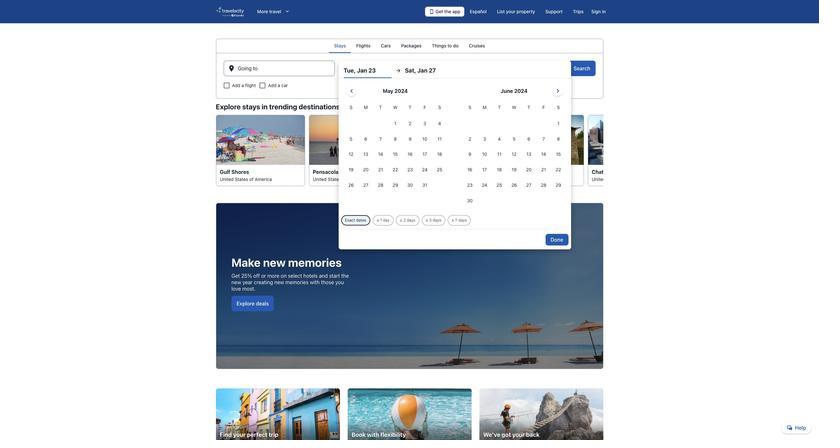 Task type: locate. For each thing, give the bounding box(es) containing it.
new up more
[[263, 256, 286, 270]]

add left car
[[268, 83, 276, 88]]

get for get 25% off or more on select hotels and start the new year creating new memories with those you love most.
[[231, 273, 240, 279]]

a
[[242, 83, 244, 88], [278, 83, 280, 88]]

america for pensacola beach
[[348, 177, 365, 182]]

16 button
[[403, 147, 417, 162], [462, 163, 477, 177]]

21 inside may 2024 element
[[378, 167, 383, 172]]

2 8 button from the left
[[551, 132, 566, 146]]

14 inside june 2024 element
[[541, 152, 546, 157]]

1 26 from the left
[[348, 182, 354, 188]]

7 inside june 2024 element
[[542, 136, 545, 142]]

12 inside june 2024 element
[[512, 152, 516, 157]]

18 for the left the 18 button
[[437, 152, 442, 157]]

22 inside june 2024 element
[[556, 167, 561, 172]]

m for may
[[364, 105, 368, 110]]

start
[[329, 273, 340, 279]]

26 inside june 2024 element
[[511, 182, 517, 188]]

memories down select
[[285, 280, 308, 286]]

1 vertical spatial 25
[[497, 182, 502, 188]]

1 vertical spatial 17 button
[[477, 163, 492, 177]]

states inside the lafayette united states of america
[[421, 177, 434, 182]]

deals
[[256, 301, 269, 307]]

1 19 button from the left
[[344, 163, 358, 177]]

26 inside may 2024 element
[[348, 182, 354, 188]]

states inside pensacola beach united states of america
[[328, 177, 341, 182]]

30 for right "30" button
[[467, 198, 473, 203]]

22 inside may 2024 element
[[393, 167, 398, 172]]

20 right san
[[526, 167, 532, 172]]

sign
[[591, 9, 601, 14]]

1 opens in a new window image from the left
[[387, 389, 393, 394]]

search
[[574, 66, 590, 71]]

0 vertical spatial 9
[[409, 136, 411, 142]]

12 for 1st 12 button from the right
[[512, 152, 516, 157]]

20 right beach
[[363, 167, 369, 172]]

0 horizontal spatial 4
[[438, 121, 441, 126]]

america for san antonio
[[534, 177, 551, 182]]

0 horizontal spatial 3 button
[[417, 116, 432, 131]]

0 horizontal spatial the
[[341, 273, 349, 279]]

1 20 button from the left
[[358, 163, 373, 177]]

1 horizontal spatial 25
[[497, 182, 502, 188]]

in inside dropdown button
[[602, 9, 606, 14]]

2 horizontal spatial 2
[[469, 136, 471, 142]]

26 down antonio
[[511, 182, 517, 188]]

12 button up antonio
[[507, 147, 522, 162]]

united inside chattanooga united states of america
[[592, 177, 605, 182]]

1 horizontal spatial 22
[[556, 167, 561, 172]]

make new memories main content
[[0, 39, 819, 440]]

a for car
[[278, 83, 280, 88]]

w down may 2024
[[393, 105, 397, 110]]

application containing may 2024
[[344, 83, 566, 209]]

21 inside june 2024 element
[[541, 167, 546, 172]]

america inside pensacola beach united states of america
[[348, 177, 365, 182]]

17
[[423, 152, 427, 157], [482, 167, 487, 172]]

things to do link
[[427, 39, 464, 53]]

1 horizontal spatial 18
[[497, 167, 502, 172]]

next month image
[[554, 87, 562, 95]]

18 inside may 2024 element
[[437, 152, 442, 157]]

1 horizontal spatial f
[[542, 105, 545, 110]]

united inside san antonio united states of america
[[499, 177, 512, 182]]

1 20 from the left
[[363, 167, 369, 172]]

4 states from the left
[[514, 177, 527, 182]]

0 horizontal spatial 6
[[364, 136, 367, 142]]

0 horizontal spatial w
[[393, 105, 397, 110]]

1 21 from the left
[[378, 167, 383, 172]]

14
[[378, 152, 383, 157], [541, 152, 546, 157]]

19 button
[[344, 163, 358, 177], [507, 163, 522, 177]]

0 horizontal spatial 4 button
[[432, 116, 447, 131]]

united for pensacola
[[313, 177, 326, 182]]

the up you
[[341, 273, 349, 279]]

7
[[379, 136, 382, 142], [542, 136, 545, 142], [455, 218, 457, 223]]

download the app button image
[[429, 9, 434, 14]]

tab list inside make new memories main content
[[216, 39, 603, 53]]

19 right san
[[512, 167, 517, 172]]

1 s from the left
[[350, 105, 352, 110]]

0 vertical spatial explore
[[216, 103, 241, 111]]

0 horizontal spatial 25 button
[[432, 163, 447, 177]]

3 of from the left
[[435, 177, 439, 182]]

26 button down beach
[[344, 178, 358, 193]]

states for pensacola
[[328, 177, 341, 182]]

tue, jan 23
[[344, 67, 376, 74]]

±
[[377, 218, 379, 223], [400, 218, 402, 223], [426, 218, 428, 223], [452, 218, 454, 223]]

18 inside june 2024 element
[[497, 167, 502, 172]]

united inside the gulf shores united states of america
[[220, 177, 233, 182]]

0 horizontal spatial add
[[232, 83, 240, 88]]

search button
[[568, 61, 595, 76]]

0 horizontal spatial 29
[[393, 182, 398, 188]]

1 horizontal spatial 20
[[526, 167, 532, 172]]

0 horizontal spatial 2 button
[[403, 116, 417, 131]]

8 inside may 2024 element
[[394, 136, 397, 142]]

f for june 2024
[[542, 105, 545, 110]]

18
[[437, 152, 442, 157], [497, 167, 502, 172]]

± 1 day
[[377, 218, 390, 223]]

2 ± from the left
[[400, 218, 402, 223]]

opens in a new window image
[[387, 389, 393, 394], [522, 389, 527, 394]]

10 inside may 2024 element
[[422, 136, 427, 142]]

1 w from the left
[[393, 105, 397, 110]]

chattanooga which includes modern architecture, a fountain and a river or creek image
[[588, 115, 677, 165]]

june 2024 element
[[462, 104, 566, 209]]

states inside chattanooga united states of america
[[607, 177, 620, 182]]

1 horizontal spatial 19 button
[[507, 163, 522, 177]]

2 19 button from the left
[[507, 163, 522, 177]]

0 vertical spatial 10
[[422, 136, 427, 142]]

1 button
[[388, 116, 403, 131], [551, 116, 566, 131]]

with
[[310, 280, 319, 286], [367, 431, 379, 438]]

memories
[[288, 256, 342, 270], [285, 280, 308, 286]]

0 horizontal spatial 21 button
[[373, 163, 388, 177]]

1 add from the left
[[232, 83, 240, 88]]

25 inside may 2024 element
[[437, 167, 442, 172]]

2 22 from the left
[[556, 167, 561, 172]]

united inside pensacola beach united states of america
[[313, 177, 326, 182]]

2 states from the left
[[328, 177, 341, 182]]

16 inside june 2024 element
[[467, 167, 472, 172]]

± right day
[[400, 218, 402, 223]]

your right list
[[506, 9, 515, 14]]

30 for the topmost "30" button
[[407, 182, 413, 188]]

1 horizontal spatial 8
[[557, 136, 560, 142]]

2 of from the left
[[342, 177, 346, 182]]

1 8 from the left
[[394, 136, 397, 142]]

those
[[321, 280, 334, 286]]

do
[[453, 43, 459, 48]]

exact dates
[[345, 218, 366, 223]]

f
[[424, 105, 426, 110], [542, 105, 545, 110]]

0 vertical spatial 9 button
[[403, 132, 417, 146]]

26 button down antonio
[[507, 178, 522, 193]]

26 down beach
[[348, 182, 354, 188]]

1 horizontal spatial 9 button
[[462, 147, 477, 162]]

3 inside may 2024 element
[[423, 121, 426, 126]]

1 horizontal spatial a
[[278, 83, 280, 88]]

pensacola beach which includes a beach, a sunset and general coastal views image
[[309, 115, 398, 165]]

get 25% off or more on select hotels and start the new year creating new memories with those you love most.
[[231, 273, 349, 292]]

29
[[393, 182, 398, 188], [556, 182, 561, 188]]

america inside the gulf shores united states of america
[[255, 177, 272, 182]]

1 horizontal spatial days
[[433, 218, 441, 223]]

a left flight
[[242, 83, 244, 88]]

1 12 from the left
[[349, 152, 353, 157]]

in right the stays
[[262, 103, 268, 111]]

30 inside may 2024 element
[[407, 182, 413, 188]]

0 vertical spatial 18
[[437, 152, 442, 157]]

2 america from the left
[[348, 177, 365, 182]]

22
[[393, 167, 398, 172], [556, 167, 561, 172]]

8 inside june 2024 element
[[557, 136, 560, 142]]

1 america from the left
[[255, 177, 272, 182]]

things to do
[[432, 43, 459, 48]]

explore left the stays
[[216, 103, 241, 111]]

1 vertical spatial 25 button
[[492, 178, 507, 193]]

states up 31
[[421, 177, 434, 182]]

11
[[438, 136, 442, 142], [497, 152, 501, 157]]

2 add from the left
[[268, 83, 276, 88]]

3 button
[[417, 116, 432, 131], [477, 132, 492, 146]]

5 of from the left
[[621, 177, 625, 182]]

0 horizontal spatial 5
[[350, 136, 352, 142]]

show previous card image
[[212, 147, 220, 155]]

9 inside may 2024 element
[[409, 136, 411, 142]]

18 button
[[432, 147, 447, 162], [492, 163, 507, 177]]

0 horizontal spatial 24
[[422, 167, 428, 172]]

21 for 1st 21 button from the right
[[541, 167, 546, 172]]

the left the app
[[444, 9, 451, 14]]

2 5 from the left
[[513, 136, 515, 142]]

1 horizontal spatial w
[[512, 105, 516, 110]]

10
[[422, 136, 427, 142], [482, 152, 487, 157]]

united for gulf
[[220, 177, 233, 182]]

states for san
[[514, 177, 527, 182]]

1 15 from the left
[[393, 152, 398, 157]]

2 united from the left
[[313, 177, 326, 182]]

2 button
[[403, 116, 417, 131], [462, 132, 477, 146]]

2 13 from the left
[[526, 152, 531, 157]]

28 inside may 2024 element
[[378, 182, 383, 188]]

1 13 from the left
[[363, 152, 368, 157]]

united down lafayette
[[406, 177, 419, 182]]

1 horizontal spatial 20 button
[[522, 163, 536, 177]]

united down pensacola
[[313, 177, 326, 182]]

0 horizontal spatial 25
[[437, 167, 442, 172]]

21 button
[[373, 163, 388, 177], [536, 163, 551, 177]]

0 vertical spatial 2 button
[[403, 116, 417, 131]]

states inside the gulf shores united states of america
[[235, 177, 248, 182]]

0 vertical spatial 17
[[423, 152, 427, 157]]

0 horizontal spatial 1 button
[[388, 116, 403, 131]]

america inside chattanooga united states of america
[[627, 177, 644, 182]]

tab list containing stays
[[216, 39, 603, 53]]

5 america from the left
[[627, 177, 644, 182]]

1 horizontal spatial the
[[444, 9, 451, 14]]

20
[[363, 167, 369, 172], [526, 167, 532, 172]]

united down chattanooga
[[592, 177, 605, 182]]

1 united from the left
[[220, 177, 233, 182]]

25 inside june 2024 element
[[497, 182, 502, 188]]

10 button inside june 2024 element
[[477, 147, 492, 162]]

1 vertical spatial 24 button
[[477, 178, 492, 193]]

0 horizontal spatial 20
[[363, 167, 369, 172]]

29 inside june 2024 element
[[556, 182, 561, 188]]

17 left san
[[482, 167, 487, 172]]

25 button up 31 button
[[432, 163, 447, 177]]

m inside may 2024 element
[[364, 105, 368, 110]]

explore stays in trending destinations
[[216, 103, 340, 111]]

2 8 from the left
[[557, 136, 560, 142]]

days for ± 7 days
[[458, 218, 467, 223]]

1 vertical spatial 4
[[498, 136, 501, 142]]

2024 right may
[[395, 88, 408, 94]]

± 3 days
[[426, 218, 441, 223]]

5 states from the left
[[607, 177, 620, 182]]

± right ± 3 days
[[452, 218, 454, 223]]

1 21 button from the left
[[373, 163, 388, 177]]

4 of from the left
[[528, 177, 532, 182]]

days for ± 2 days
[[407, 218, 415, 223]]

1 vertical spatial the
[[341, 273, 349, 279]]

0 horizontal spatial 30 button
[[403, 178, 417, 193]]

18 up the lafayette united states of america
[[437, 152, 442, 157]]

9 for bottom 9 button
[[468, 152, 471, 157]]

your inside "link"
[[506, 9, 515, 14]]

states for gulf
[[235, 177, 248, 182]]

0 horizontal spatial 22 button
[[388, 163, 403, 177]]

18 button up the lafayette united states of america
[[432, 147, 447, 162]]

1 horizontal spatial 10
[[482, 152, 487, 157]]

2 12 from the left
[[512, 152, 516, 157]]

1 vertical spatial get
[[231, 273, 240, 279]]

30 button
[[403, 178, 417, 193], [462, 193, 477, 208]]

f for may 2024
[[424, 105, 426, 110]]

2 6 from the left
[[527, 136, 530, 142]]

of for gulf shores
[[249, 177, 253, 182]]

with down hotels
[[310, 280, 319, 286]]

1 5 button from the left
[[344, 132, 358, 146]]

1 2024 from the left
[[395, 88, 408, 94]]

0 horizontal spatial 17 button
[[417, 147, 432, 162]]

27 down pensacola beach united states of america on the left
[[363, 182, 368, 188]]

18 left antonio
[[497, 167, 502, 172]]

days left ± 3 days
[[407, 218, 415, 223]]

30 button up ± 7 days
[[462, 193, 477, 208]]

1 22 button from the left
[[388, 163, 403, 177]]

2024 right june
[[514, 88, 528, 94]]

18 for the right the 18 button
[[497, 167, 502, 172]]

30 inside june 2024 element
[[467, 198, 473, 203]]

travel
[[269, 9, 281, 14]]

0 horizontal spatial 20 button
[[358, 163, 373, 177]]

things
[[432, 43, 446, 48]]

0 horizontal spatial 5 button
[[344, 132, 358, 146]]

states down shores
[[235, 177, 248, 182]]

0 horizontal spatial 7 button
[[373, 132, 388, 146]]

9 inside june 2024 element
[[468, 152, 471, 157]]

s
[[350, 105, 352, 110], [438, 105, 441, 110], [468, 105, 471, 110], [557, 105, 560, 110]]

28 inside june 2024 element
[[541, 182, 546, 188]]

12 up beach
[[349, 152, 353, 157]]

1 horizontal spatial 26 button
[[507, 178, 522, 193]]

japanese tea gardens featuring a garden and a pond image
[[495, 115, 584, 165]]

1 horizontal spatial 12 button
[[507, 147, 522, 162]]

with right book
[[367, 431, 379, 438]]

1 a from the left
[[242, 83, 244, 88]]

4
[[438, 121, 441, 126], [498, 136, 501, 142]]

1 horizontal spatial 16 button
[[462, 163, 477, 177]]

2 28 from the left
[[541, 182, 546, 188]]

2 14 from the left
[[541, 152, 546, 157]]

3 s from the left
[[468, 105, 471, 110]]

0 horizontal spatial days
[[407, 218, 415, 223]]

of inside pensacola beach united states of america
[[342, 177, 346, 182]]

1 vertical spatial 3 button
[[477, 132, 492, 146]]

travelocity logo image
[[216, 6, 244, 17]]

± left day
[[377, 218, 379, 223]]

25 button down san
[[492, 178, 507, 193]]

14 for first 14 'button'
[[378, 152, 383, 157]]

24
[[422, 167, 428, 172], [482, 182, 487, 188]]

1 horizontal spatial 1 button
[[551, 116, 566, 131]]

your right find
[[233, 431, 245, 438]]

1 26 button from the left
[[344, 178, 358, 193]]

opens in a new window image for flexibility
[[387, 389, 393, 394]]

june
[[501, 88, 513, 94]]

0 horizontal spatial 10
[[422, 136, 427, 142]]

june 2024
[[501, 88, 528, 94]]

2 29 from the left
[[556, 182, 561, 188]]

20 button right san
[[522, 163, 536, 177]]

we've
[[483, 431, 500, 438]]

12 inside may 2024 element
[[349, 152, 353, 157]]

1 vertical spatial 24
[[482, 182, 487, 188]]

15 inside may 2024 element
[[393, 152, 398, 157]]

2 vertical spatial 3
[[429, 218, 432, 223]]

2 horizontal spatial 7
[[542, 136, 545, 142]]

27
[[429, 67, 436, 74], [383, 68, 389, 74], [363, 182, 368, 188], [526, 182, 531, 188]]

may
[[383, 88, 393, 94]]

0 horizontal spatial 12 button
[[344, 147, 358, 162]]

0 horizontal spatial 18
[[437, 152, 442, 157]]

0 horizontal spatial 3
[[423, 121, 426, 126]]

states
[[235, 177, 248, 182], [328, 177, 341, 182], [421, 177, 434, 182], [514, 177, 527, 182], [607, 177, 620, 182]]

3 ± from the left
[[426, 218, 428, 223]]

6 for first 6 button from the left
[[364, 136, 367, 142]]

1 5 from the left
[[350, 136, 352, 142]]

23 button inside may 2024 element
[[403, 163, 417, 177]]

jan inside the sat, jan 27 button
[[417, 67, 428, 74]]

23 inside june 2024 element
[[467, 182, 473, 188]]

6 for first 6 button from right
[[527, 136, 530, 142]]

6 inside may 2024 element
[[364, 136, 367, 142]]

26 for 2nd 26 button from the left
[[511, 182, 517, 188]]

f inside june 2024 element
[[542, 105, 545, 110]]

application
[[344, 83, 566, 209]]

sign in button
[[589, 6, 608, 17]]

0 vertical spatial 4 button
[[432, 116, 447, 131]]

1 vertical spatial 10 button
[[477, 147, 492, 162]]

w inside june 2024 element
[[512, 105, 516, 110]]

2 a from the left
[[278, 83, 280, 88]]

8 button
[[388, 132, 403, 146], [551, 132, 566, 146]]

get inside get 25% off or more on select hotels and start the new year creating new memories with those you love most.
[[231, 273, 240, 279]]

cars link
[[376, 39, 396, 53]]

2 15 from the left
[[556, 152, 561, 157]]

2 horizontal spatial days
[[458, 218, 467, 223]]

0 vertical spatial 10 button
[[417, 132, 432, 146]]

get left 25%
[[231, 273, 240, 279]]

memories up hotels
[[288, 256, 342, 270]]

0 horizontal spatial 30
[[407, 182, 413, 188]]

19 inside june 2024 element
[[512, 167, 517, 172]]

1 ± from the left
[[377, 218, 379, 223]]

17 button left san
[[477, 163, 492, 177]]

add left flight
[[232, 83, 240, 88]]

2 26 from the left
[[511, 182, 517, 188]]

1 19 from the left
[[349, 167, 353, 172]]

states down antonio
[[514, 177, 527, 182]]

3
[[423, 121, 426, 126], [483, 136, 486, 142], [429, 218, 432, 223]]

1 horizontal spatial 24 button
[[477, 178, 492, 193]]

17 button up lafayette
[[417, 147, 432, 162]]

1 horizontal spatial 6
[[527, 136, 530, 142]]

tab list
[[216, 39, 603, 53]]

2 20 button from the left
[[522, 163, 536, 177]]

we've got your back
[[483, 431, 539, 438]]

6 inside june 2024 element
[[527, 136, 530, 142]]

28 for first 28 button from left
[[378, 182, 383, 188]]

0 horizontal spatial 28 button
[[373, 178, 388, 193]]

4 america from the left
[[534, 177, 551, 182]]

1 horizontal spatial 14
[[541, 152, 546, 157]]

4 ± from the left
[[452, 218, 454, 223]]

23 inside may 2024 element
[[407, 167, 413, 172]]

1 29 from the left
[[393, 182, 398, 188]]

opens in a new window image for your
[[522, 389, 527, 394]]

10 inside june 2024 element
[[482, 152, 487, 157]]

new
[[263, 256, 286, 270], [231, 280, 241, 286], [274, 280, 284, 286]]

w down june 2024
[[512, 105, 516, 110]]

states inside san antonio united states of america
[[514, 177, 527, 182]]

2 w from the left
[[512, 105, 516, 110]]

25
[[437, 167, 442, 172], [497, 182, 502, 188]]

m inside june 2024 element
[[483, 105, 487, 110]]

5 inside june 2024 element
[[513, 136, 515, 142]]

united down gulf
[[220, 177, 233, 182]]

19
[[349, 167, 353, 172], [512, 167, 517, 172]]

america for gulf shores
[[255, 177, 272, 182]]

of inside chattanooga united states of america
[[621, 177, 625, 182]]

1 horizontal spatial 16
[[467, 167, 472, 172]]

with inside get 25% off or more on select hotels and start the new year creating new memories with those you love most.
[[310, 280, 319, 286]]

2 27 button from the left
[[522, 178, 536, 193]]

14 inside may 2024 element
[[378, 152, 383, 157]]

the
[[444, 9, 451, 14], [341, 273, 349, 279]]

24 for the right 24 button
[[482, 182, 487, 188]]

2 opens in a new window image from the left
[[522, 389, 527, 394]]

0 vertical spatial the
[[444, 9, 451, 14]]

2 f from the left
[[542, 105, 545, 110]]

30 button left 31
[[403, 178, 417, 193]]

13 inside may 2024 element
[[363, 152, 368, 157]]

w inside may 2024 element
[[393, 105, 397, 110]]

20 button
[[358, 163, 373, 177], [522, 163, 536, 177]]

23 button
[[403, 163, 417, 177], [462, 178, 477, 193]]

5 inside may 2024 element
[[350, 136, 352, 142]]

3 days from the left
[[458, 218, 467, 223]]

11 button
[[432, 132, 447, 146], [492, 147, 507, 162]]

1 horizontal spatial 3 button
[[477, 132, 492, 146]]

1 horizontal spatial 7
[[455, 218, 457, 223]]

gulf shores united states of america
[[220, 169, 272, 182]]

16 inside may 2024 element
[[408, 152, 413, 157]]

7 button
[[373, 132, 388, 146], [536, 132, 551, 146]]

show next card image
[[599, 147, 607, 155]]

1 horizontal spatial 12
[[512, 152, 516, 157]]

packages
[[401, 43, 422, 48]]

1 days from the left
[[407, 218, 415, 223]]

united down san
[[499, 177, 512, 182]]

in right sign
[[602, 9, 606, 14]]

12
[[349, 152, 353, 157], [512, 152, 516, 157]]

18 button left antonio
[[492, 163, 507, 177]]

2 5 button from the left
[[507, 132, 522, 146]]

5 united from the left
[[592, 177, 605, 182]]

1 horizontal spatial m
[[483, 105, 487, 110]]

days left ± 7 days
[[433, 218, 441, 223]]

1 28 from the left
[[378, 182, 383, 188]]

1 14 from the left
[[378, 152, 383, 157]]

0 horizontal spatial 15 button
[[388, 147, 403, 162]]

2 19 from the left
[[512, 167, 517, 172]]

22 for 2nd "22" button from the right
[[393, 167, 398, 172]]

± right ± 2 days
[[426, 218, 428, 223]]

united
[[220, 177, 233, 182], [313, 177, 326, 182], [406, 177, 419, 182], [499, 177, 512, 182], [592, 177, 605, 182]]

0 vertical spatial get
[[435, 9, 443, 14]]

12 up antonio
[[512, 152, 516, 157]]

states down chattanooga
[[607, 177, 620, 182]]

most.
[[242, 286, 255, 292]]

3 t from the left
[[498, 105, 501, 110]]

8 for second 8 button from the right
[[394, 136, 397, 142]]

4 united from the left
[[499, 177, 512, 182]]

3 united from the left
[[406, 177, 419, 182]]

a left car
[[278, 83, 280, 88]]

1 horizontal spatial 15
[[556, 152, 561, 157]]

12 button up beach
[[344, 147, 358, 162]]

0 horizontal spatial 26
[[348, 182, 354, 188]]

1 horizontal spatial 14 button
[[536, 147, 551, 162]]

17 button
[[417, 147, 432, 162], [477, 163, 492, 177]]

explore for explore stays in trending destinations
[[216, 103, 241, 111]]

f inside may 2024 element
[[424, 105, 426, 110]]

get the app
[[435, 9, 460, 14]]

1 m from the left
[[364, 105, 368, 110]]

0 vertical spatial 11
[[438, 136, 442, 142]]

1 27 button from the left
[[358, 178, 373, 193]]

0 horizontal spatial 11
[[438, 136, 442, 142]]

a for flight
[[242, 83, 244, 88]]

27 down san antonio united states of america
[[526, 182, 531, 188]]

2024
[[395, 88, 408, 94], [514, 88, 528, 94]]

america inside san antonio united states of america
[[534, 177, 551, 182]]

support link
[[540, 6, 568, 17]]

1 horizontal spatial 2 button
[[462, 132, 477, 146]]

of inside san antonio united states of america
[[528, 177, 532, 182]]

1 f from the left
[[424, 105, 426, 110]]

23 button inside june 2024 element
[[462, 178, 477, 193]]

t
[[379, 105, 382, 110], [409, 105, 411, 110], [498, 105, 501, 110], [527, 105, 530, 110]]

13 inside june 2024 element
[[526, 152, 531, 157]]

states down pensacola
[[328, 177, 341, 182]]

m
[[364, 105, 368, 110], [483, 105, 487, 110]]

19 right pensacola
[[349, 167, 353, 172]]

of for san antonio
[[528, 177, 532, 182]]

1 vertical spatial 23 button
[[462, 178, 477, 193]]

1 22 from the left
[[393, 167, 398, 172]]

1 horizontal spatial 5 button
[[507, 132, 522, 146]]

add a flight
[[232, 83, 256, 88]]

days right ± 3 days
[[458, 218, 467, 223]]

1 vertical spatial in
[[262, 103, 268, 111]]

20 button right beach
[[358, 163, 373, 177]]

1 horizontal spatial get
[[435, 9, 443, 14]]

1 vertical spatial 30
[[467, 198, 473, 203]]

get right download the app button image
[[435, 9, 443, 14]]

25 down san
[[497, 182, 502, 188]]

application inside make new memories main content
[[344, 83, 566, 209]]

add
[[232, 83, 240, 88], [268, 83, 276, 88]]

3 states from the left
[[421, 177, 434, 182]]

2 21 from the left
[[541, 167, 546, 172]]

1 of from the left
[[249, 177, 253, 182]]

25 right lafayette
[[437, 167, 442, 172]]

1 vertical spatial 11
[[497, 152, 501, 157]]

find
[[220, 431, 232, 438]]

17 up lafayette
[[423, 152, 427, 157]]

explore down most.
[[236, 301, 254, 307]]

1 vertical spatial 16
[[467, 167, 472, 172]]

1 horizontal spatial 8 button
[[551, 132, 566, 146]]

of inside the gulf shores united states of america
[[249, 177, 253, 182]]



Task type: describe. For each thing, give the bounding box(es) containing it.
1 14 button from the left
[[373, 147, 388, 162]]

explore deals link
[[231, 296, 274, 312]]

1 28 button from the left
[[373, 178, 388, 193]]

2 12 button from the left
[[507, 147, 522, 162]]

property
[[517, 9, 535, 14]]

1 horizontal spatial 18 button
[[492, 163, 507, 177]]

2024 for june 2024
[[514, 88, 528, 94]]

creating
[[254, 280, 273, 286]]

31 button
[[417, 178, 432, 193]]

get the app link
[[425, 6, 465, 17]]

1 vertical spatial 11 button
[[492, 147, 507, 162]]

1 inside may 2024 element
[[394, 121, 396, 126]]

trips
[[573, 9, 584, 14]]

in inside make new memories main content
[[262, 103, 268, 111]]

dates
[[356, 218, 366, 223]]

1 8 button from the left
[[388, 132, 403, 146]]

2 13 button from the left
[[522, 147, 536, 162]]

5 for first 5 button from the left
[[350, 136, 352, 142]]

off
[[253, 273, 260, 279]]

flexibility
[[380, 431, 406, 438]]

get for get the app
[[435, 9, 443, 14]]

26 for 1st 26 button from left
[[348, 182, 354, 188]]

2 6 button from the left
[[522, 132, 536, 146]]

memories inside get 25% off or more on select hotels and start the new year creating new memories with those you love most.
[[285, 280, 308, 286]]

days for ± 3 days
[[433, 218, 441, 223]]

22 for first "22" button from the right
[[556, 167, 561, 172]]

1 13 button from the left
[[358, 147, 373, 162]]

3 inside june 2024 element
[[483, 136, 486, 142]]

1 vertical spatial with
[[367, 431, 379, 438]]

app
[[452, 9, 460, 14]]

± for ± 3 days
[[426, 218, 428, 223]]

1 6 button from the left
[[358, 132, 373, 146]]

trip
[[269, 431, 278, 438]]

español button
[[465, 6, 492, 17]]

of for pensacola beach
[[342, 177, 346, 182]]

11 inside may 2024 element
[[438, 136, 442, 142]]

find your perfect trip
[[220, 431, 278, 438]]

cruises link
[[464, 39, 490, 53]]

perfect
[[247, 431, 267, 438]]

add for add a flight
[[232, 83, 240, 88]]

your right got at the bottom right of page
[[512, 431, 525, 438]]

beach
[[340, 169, 355, 175]]

exact
[[345, 218, 355, 223]]

1 vertical spatial 16 button
[[462, 163, 477, 177]]

27 right sat,
[[429, 67, 436, 74]]

flights link
[[351, 39, 376, 53]]

w for may
[[393, 105, 397, 110]]

17 inside june 2024 element
[[482, 167, 487, 172]]

10 button inside may 2024 element
[[417, 132, 432, 146]]

united for san
[[499, 177, 512, 182]]

or
[[261, 273, 266, 279]]

list
[[497, 9, 505, 14]]

0 vertical spatial memories
[[288, 256, 342, 270]]

2 21 button from the left
[[536, 163, 551, 177]]

may 2024 element
[[344, 104, 447, 193]]

cruises
[[469, 43, 485, 48]]

1 vertical spatial 2
[[469, 136, 471, 142]]

2 7 button from the left
[[536, 132, 551, 146]]

1 t from the left
[[379, 105, 382, 110]]

pensacola beach united states of america
[[313, 169, 365, 182]]

27 left directional icon
[[383, 68, 389, 74]]

lafayette
[[406, 169, 429, 175]]

2 s from the left
[[438, 105, 441, 110]]

24 for the top 24 button
[[422, 167, 428, 172]]

done button
[[545, 234, 568, 246]]

previous month image
[[348, 87, 355, 95]]

0 horizontal spatial 18 button
[[432, 147, 447, 162]]

book
[[351, 431, 366, 438]]

28 for 1st 28 button from the right
[[541, 182, 546, 188]]

19 button inside june 2024 element
[[507, 163, 522, 177]]

8 for second 8 button
[[557, 136, 560, 142]]

1 12 button from the left
[[344, 147, 358, 162]]

gulf shores showing general coastal views and a sandy beach as well as a small group of people image
[[216, 115, 305, 165]]

11 inside june 2024 element
[[497, 152, 501, 157]]

2 t from the left
[[409, 105, 411, 110]]

1 horizontal spatial 25 button
[[492, 178, 507, 193]]

support
[[545, 9, 563, 14]]

17 inside may 2024 element
[[423, 152, 427, 157]]

new down on
[[274, 280, 284, 286]]

add for add a car
[[268, 83, 276, 88]]

sign in
[[591, 9, 606, 14]]

1 inside june 2024 element
[[557, 121, 559, 126]]

2 28 button from the left
[[536, 178, 551, 193]]

year
[[242, 280, 252, 286]]

español
[[470, 9, 487, 14]]

lafayette showing a bar and night scenes as well as a small group of people image
[[402, 115, 491, 165]]

9 for top 9 button
[[409, 136, 411, 142]]

stays
[[242, 103, 260, 111]]

jan inside tue, jan 23 button
[[357, 67, 367, 74]]

hotels
[[303, 273, 318, 279]]

stays link
[[329, 39, 351, 53]]

0 vertical spatial 17 button
[[417, 147, 432, 162]]

0 vertical spatial 3 button
[[417, 116, 432, 131]]

the inside get 25% off or more on select hotels and start the new year creating new memories with those you love most.
[[341, 273, 349, 279]]

love
[[231, 286, 241, 292]]

1 29 button from the left
[[388, 178, 403, 193]]

of inside the lafayette united states of america
[[435, 177, 439, 182]]

2 26 button from the left
[[507, 178, 522, 193]]

add a car
[[268, 83, 288, 88]]

your for perfect
[[233, 431, 245, 438]]

shores
[[231, 169, 249, 175]]

back
[[526, 431, 539, 438]]

0 vertical spatial 30 button
[[403, 178, 417, 193]]

2024 for may 2024
[[395, 88, 408, 94]]

1 horizontal spatial 4 button
[[492, 132, 507, 146]]

make
[[231, 256, 260, 270]]

m for june
[[483, 105, 487, 110]]

explore deals
[[236, 301, 269, 307]]

destinations
[[299, 103, 340, 111]]

you
[[335, 280, 344, 286]]

4 for 4 button to the left
[[438, 121, 441, 126]]

2 29 button from the left
[[551, 178, 566, 193]]

21 for 1st 21 button from left
[[378, 167, 383, 172]]

2 20 from the left
[[526, 167, 532, 172]]

make new memories
[[231, 256, 342, 270]]

san antonio united states of america
[[499, 169, 551, 182]]

more travel
[[257, 9, 281, 14]]

1 horizontal spatial 17 button
[[477, 163, 492, 177]]

more
[[257, 9, 268, 14]]

chattanooga united states of america
[[592, 169, 644, 182]]

2 1 button from the left
[[551, 116, 566, 131]]

14 for second 14 'button' from left
[[541, 152, 546, 157]]

31
[[422, 182, 427, 188]]

w for june
[[512, 105, 516, 110]]

san
[[499, 169, 508, 175]]

4 t from the left
[[527, 105, 530, 110]]

flights
[[356, 43, 371, 48]]

2 14 button from the left
[[536, 147, 551, 162]]

± for ± 7 days
[[452, 218, 454, 223]]

27 button inside june 2024 element
[[522, 178, 536, 193]]

new up the love
[[231, 280, 241, 286]]

4 s from the left
[[557, 105, 560, 110]]

sat,
[[405, 67, 416, 74]]

done
[[551, 237, 563, 243]]

0 horizontal spatial 1
[[380, 218, 382, 223]]

1 vertical spatial 2 button
[[462, 132, 477, 146]]

4 for the rightmost 4 button
[[498, 136, 501, 142]]

5 for 1st 5 button from the right
[[513, 136, 515, 142]]

1 15 button from the left
[[388, 147, 403, 162]]

car
[[281, 83, 288, 88]]

19 inside may 2024 element
[[349, 167, 353, 172]]

stays
[[334, 43, 346, 48]]

tue,
[[344, 67, 356, 74]]

got
[[501, 431, 511, 438]]

america inside the lafayette united states of america
[[441, 177, 458, 182]]

2 15 button from the left
[[551, 147, 566, 162]]

day
[[383, 218, 390, 223]]

directional image
[[395, 68, 401, 74]]

antonio
[[509, 169, 529, 175]]

united inside the lafayette united states of america
[[406, 177, 419, 182]]

may 2024
[[383, 88, 408, 94]]

± for ± 2 days
[[400, 218, 402, 223]]

list your property
[[497, 9, 535, 14]]

2 vertical spatial 2
[[403, 218, 406, 223]]

sat, jan 27
[[405, 67, 436, 74]]

0 vertical spatial 24 button
[[417, 163, 432, 177]]

cars
[[381, 43, 391, 48]]

and
[[319, 273, 328, 279]]

1 1 button from the left
[[388, 116, 403, 131]]

your for property
[[506, 9, 515, 14]]

27 inside june 2024 element
[[526, 182, 531, 188]]

25%
[[241, 273, 252, 279]]

27 inside may 2024 element
[[363, 182, 368, 188]]

0 horizontal spatial 11 button
[[432, 132, 447, 146]]

12 for 1st 12 button from left
[[349, 152, 353, 157]]

7 inside may 2024 element
[[379, 136, 382, 142]]

book with flexibility
[[351, 431, 406, 438]]

0 vertical spatial 16 button
[[403, 147, 417, 162]]

list your property link
[[492, 6, 540, 17]]

± 7 days
[[452, 218, 467, 223]]

0 vertical spatial 2
[[409, 121, 411, 126]]

flight
[[245, 83, 256, 88]]

± 2 days
[[400, 218, 415, 223]]

trips link
[[568, 6, 589, 17]]

29 inside may 2024 element
[[393, 182, 398, 188]]

-
[[370, 68, 372, 74]]

15 inside june 2024 element
[[556, 152, 561, 157]]

more
[[267, 273, 279, 279]]

1 7 button from the left
[[373, 132, 388, 146]]

lafayette united states of america
[[406, 169, 458, 182]]

19 button inside may 2024 element
[[344, 163, 358, 177]]

1 vertical spatial 9 button
[[462, 147, 477, 162]]

1 horizontal spatial 3
[[429, 218, 432, 223]]

1 horizontal spatial 30 button
[[462, 193, 477, 208]]

opens in a new window image
[[260, 389, 265, 394]]

sat, jan 27 button
[[405, 63, 453, 78]]

2 22 button from the left
[[551, 163, 566, 177]]

tue, jan 23 button
[[344, 63, 391, 78]]

trending
[[269, 103, 297, 111]]

explore for explore deals
[[236, 301, 254, 307]]

jan 23 - jan 27 button
[[339, 61, 450, 76]]

on
[[281, 273, 286, 279]]

± for ± 1 day
[[377, 218, 379, 223]]

pensacola
[[313, 169, 338, 175]]



Task type: vqa. For each thing, say whether or not it's contained in the screenshot.


